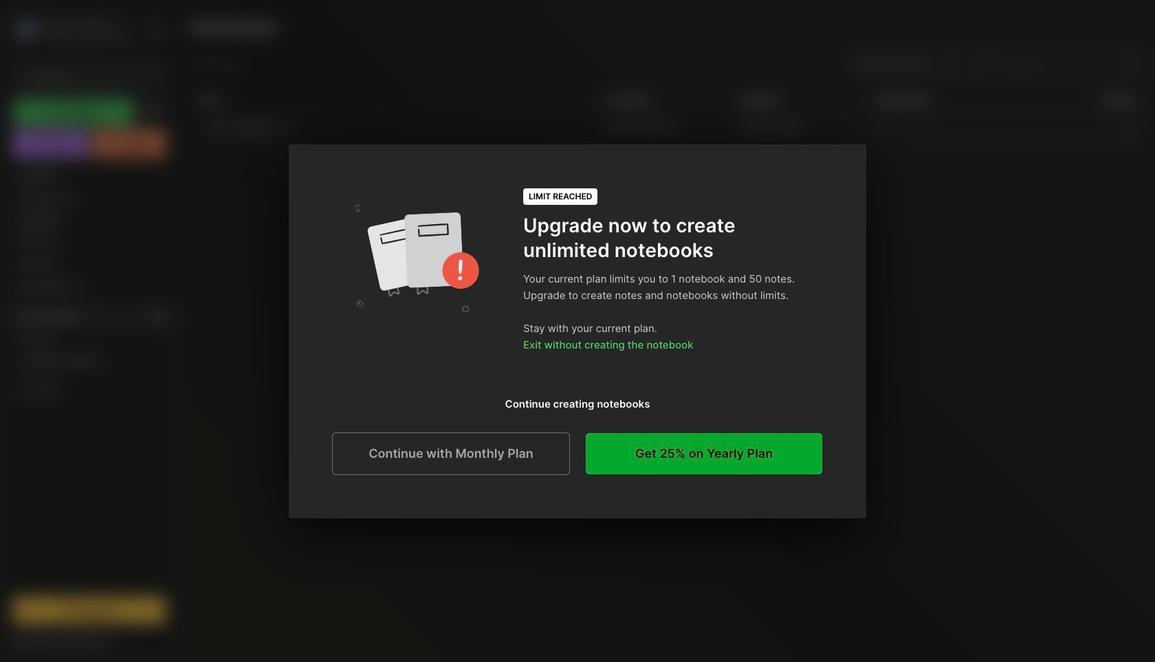 Task type: locate. For each thing, give the bounding box(es) containing it.
Search text field
[[38, 70, 153, 83]]

expand tags image
[[10, 335, 18, 343]]

None search field
[[38, 68, 153, 85]]

Find Notebooks… text field
[[966, 53, 1116, 76]]

row
[[190, 113, 1144, 141]]

expand notebooks image
[[10, 313, 18, 321]]

main element
[[0, 0, 179, 662]]



Task type: vqa. For each thing, say whether or not it's contained in the screenshot.
search text box at the left top of page
yes



Task type: describe. For each thing, give the bounding box(es) containing it.
none search field inside the main element
[[38, 68, 153, 85]]



